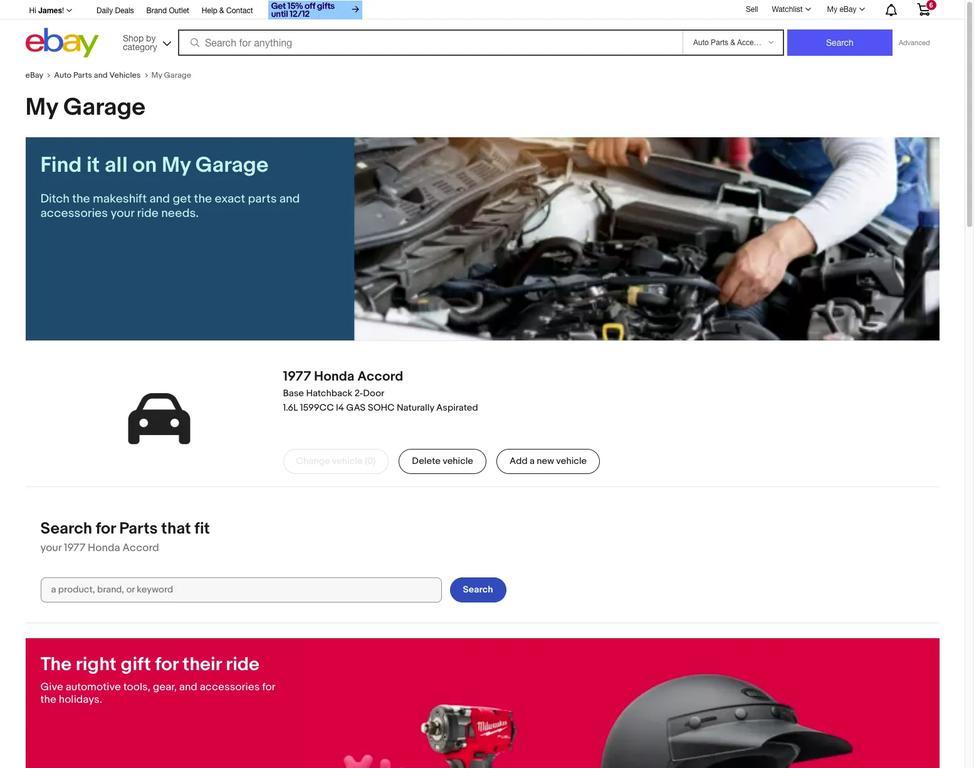 Task type: describe. For each thing, give the bounding box(es) containing it.
door
[[363, 387, 385, 399]]

vehicle for change
[[332, 455, 363, 467]]

the right gift for their ride image
[[300, 638, 940, 768]]

&
[[220, 6, 224, 15]]

and right parts
[[280, 192, 300, 206]]

advanced link
[[893, 30, 937, 55]]

my inside main content
[[162, 152, 191, 179]]

sell
[[746, 5, 759, 14]]

sell link
[[741, 5, 764, 14]]

accessories inside the right gift for their ride give automotive tools, gear, and accessories for the holidays.
[[200, 681, 260, 694]]

honda inside 1977 honda accord base hatchback 2-door 1.6l 1599cc l4 gas sohc naturally aspirated
[[314, 369, 355, 385]]

my ebay
[[828, 5, 857, 14]]

add a new vehicle button
[[497, 449, 600, 474]]

watchlist link
[[766, 2, 817, 17]]

right
[[76, 653, 117, 676]]

add
[[510, 455, 528, 467]]

my down ebay link
[[25, 93, 58, 122]]

hi james !
[[29, 6, 64, 15]]

my ebay link
[[821, 2, 871, 17]]

gear,
[[153, 681, 177, 694]]

help & contact
[[202, 6, 253, 15]]

1 horizontal spatial garage
[[164, 70, 191, 80]]

and left vehicles
[[94, 70, 108, 80]]

search for search for parts that fit your 1977 honda accord
[[40, 519, 92, 539]]

2 horizontal spatial the
[[194, 192, 212, 206]]

aspirated
[[437, 402, 478, 414]]

delete
[[412, 455, 441, 467]]

exact
[[215, 192, 245, 206]]

1 vertical spatial ebay
[[25, 70, 43, 80]]

shop by category banner
[[22, 0, 940, 61]]

find it all on my garage
[[40, 152, 269, 179]]

naturally
[[397, 402, 435, 414]]

daily
[[97, 6, 113, 15]]

add a new vehicle
[[510, 455, 587, 467]]

daily deals link
[[97, 4, 134, 18]]

a
[[530, 455, 535, 467]]

vehicle inside button
[[557, 455, 587, 467]]

accord inside search for parts that fit your 1977 honda accord
[[123, 542, 159, 554]]

change
[[296, 455, 330, 467]]

brand outlet
[[147, 6, 189, 15]]

my inside account navigation
[[828, 5, 838, 14]]

hatchback
[[306, 387, 353, 399]]

auto parts and vehicles
[[54, 70, 141, 80]]

your inside search for parts that fit your 1977 honda accord
[[40, 542, 62, 554]]

ride inside the right gift for their ride give automotive tools, gear, and accessories for the holidays.
[[226, 653, 260, 676]]

sohc
[[368, 402, 395, 414]]

1 vertical spatial for
[[155, 653, 179, 676]]

the right gift for their ride give automotive tools, gear, and accessories for the holidays.
[[40, 653, 275, 706]]

watchlist
[[772, 5, 803, 14]]

auto parts and vehicles link
[[54, 70, 152, 80]]

and inside the right gift for their ride give automotive tools, gear, and accessories for the holidays.
[[179, 681, 197, 694]]

the inside the right gift for their ride give automotive tools, gear, and accessories for the holidays.
[[40, 694, 56, 706]]

gas
[[346, 402, 366, 414]]

1 horizontal spatial the
[[72, 192, 90, 206]]

makeshift
[[93, 192, 147, 206]]

1977 honda accord image
[[76, 356, 243, 482]]

category
[[123, 42, 157, 52]]

your inside ditch the makeshift and get the exact parts and accessories your ride needs.
[[111, 206, 134, 221]]

delete vehicle
[[412, 455, 474, 467]]

1977 inside search for parts that fit your 1977 honda accord
[[64, 542, 85, 554]]

honda inside search for parts that fit your 1977 honda accord
[[88, 542, 120, 554]]

2 vertical spatial for
[[262, 681, 275, 694]]

none submit inside "shop by category" banner
[[788, 29, 893, 56]]

get an extra 15% off image
[[268, 1, 362, 19]]

ebay inside account navigation
[[840, 5, 857, 14]]



Task type: locate. For each thing, give the bounding box(es) containing it.
new
[[537, 455, 554, 467]]

search inside search for parts that fit your 1977 honda accord
[[40, 519, 92, 539]]

shop by category
[[123, 33, 157, 52]]

my
[[828, 5, 838, 14], [152, 70, 162, 80], [25, 93, 58, 122], [162, 152, 191, 179]]

0 vertical spatial garage
[[164, 70, 191, 80]]

2-
[[355, 387, 363, 399]]

shop by category button
[[117, 28, 174, 55]]

deals
[[115, 6, 134, 15]]

ride right their
[[226, 653, 260, 676]]

1 vertical spatial ride
[[226, 653, 260, 676]]

1 horizontal spatial vehicle
[[443, 455, 474, 467]]

the
[[40, 653, 72, 676]]

0 horizontal spatial accessories
[[40, 206, 108, 221]]

1 horizontal spatial search
[[463, 584, 493, 596]]

1 horizontal spatial accessories
[[200, 681, 260, 694]]

1 horizontal spatial for
[[155, 653, 179, 676]]

0 horizontal spatial honda
[[88, 542, 120, 554]]

0 vertical spatial accessories
[[40, 206, 108, 221]]

it
[[87, 152, 100, 179]]

2 vertical spatial garage
[[196, 152, 269, 179]]

0 horizontal spatial 1977
[[64, 542, 85, 554]]

0 horizontal spatial the
[[40, 694, 56, 706]]

0 horizontal spatial for
[[96, 519, 116, 539]]

0 vertical spatial accord
[[358, 369, 403, 385]]

0 vertical spatial parts
[[73, 70, 92, 80]]

0 vertical spatial 1977
[[283, 369, 311, 385]]

garage up exact
[[196, 152, 269, 179]]

(0)
[[365, 455, 376, 467]]

vehicle
[[332, 455, 363, 467], [443, 455, 474, 467], [557, 455, 587, 467]]

1977 inside 1977 honda accord base hatchback 2-door 1.6l 1599cc l4 gas sohc naturally aspirated
[[283, 369, 311, 385]]

search for search
[[463, 584, 493, 596]]

1 vertical spatial 1977
[[64, 542, 85, 554]]

3 vehicle from the left
[[557, 455, 587, 467]]

vehicle right new
[[557, 455, 587, 467]]

give
[[40, 681, 63, 694]]

parts
[[73, 70, 92, 80], [119, 519, 158, 539]]

brand outlet link
[[147, 4, 189, 18]]

6 link
[[910, 0, 938, 18]]

ride left needs.
[[137, 206, 159, 221]]

0 vertical spatial honda
[[314, 369, 355, 385]]

0 horizontal spatial ebay
[[25, 70, 43, 80]]

ditch the makeshift and get the exact parts and accessories your ride needs.
[[40, 192, 300, 221]]

ebay
[[840, 5, 857, 14], [25, 70, 43, 80]]

automotive
[[66, 681, 121, 694]]

1977 honda accord base hatchback 2-door 1.6l 1599cc l4 gas sohc naturally aspirated
[[283, 369, 478, 414]]

my right vehicles
[[152, 70, 162, 80]]

1 vertical spatial accord
[[123, 542, 159, 554]]

ebay left auto
[[25, 70, 43, 80]]

for
[[96, 519, 116, 539], [155, 653, 179, 676], [262, 681, 275, 694]]

1.6l
[[283, 402, 298, 414]]

ebay right watchlist "link"
[[840, 5, 857, 14]]

vehicles
[[109, 70, 141, 80]]

change vehicle (0)
[[296, 455, 376, 467]]

find
[[40, 152, 82, 179]]

l4
[[336, 402, 344, 414]]

contact
[[226, 6, 253, 15]]

1 horizontal spatial parts
[[119, 519, 158, 539]]

1 vertical spatial garage
[[63, 93, 146, 122]]

1 horizontal spatial honda
[[314, 369, 355, 385]]

ditch
[[40, 192, 70, 206]]

0 vertical spatial ebay
[[840, 5, 857, 14]]

garage inside main content
[[196, 152, 269, 179]]

james
[[38, 6, 62, 15]]

parts right auto
[[73, 70, 92, 80]]

the right the ditch
[[72, 192, 90, 206]]

1977
[[283, 369, 311, 385], [64, 542, 85, 554]]

1 horizontal spatial accord
[[358, 369, 403, 385]]

0 vertical spatial for
[[96, 519, 116, 539]]

outlet
[[169, 6, 189, 15]]

1 horizontal spatial ebay
[[840, 5, 857, 14]]

0 horizontal spatial accord
[[123, 542, 159, 554]]

2 horizontal spatial for
[[262, 681, 275, 694]]

0 horizontal spatial your
[[40, 542, 62, 554]]

vehicle left (0)
[[332, 455, 363, 467]]

0 vertical spatial search
[[40, 519, 92, 539]]

hi
[[29, 6, 36, 15]]

1 vertical spatial my garage
[[25, 93, 146, 122]]

1 vertical spatial honda
[[88, 542, 120, 554]]

on
[[133, 152, 157, 179]]

1 vehicle from the left
[[332, 455, 363, 467]]

search button
[[450, 577, 507, 603]]

garage
[[164, 70, 191, 80], [63, 93, 146, 122], [196, 152, 269, 179]]

parts
[[248, 192, 277, 206]]

search for parts that fit your 1977 honda accord
[[40, 519, 210, 554]]

2 horizontal spatial garage
[[196, 152, 269, 179]]

2 vehicle from the left
[[443, 455, 474, 467]]

0 horizontal spatial ride
[[137, 206, 159, 221]]

fit
[[195, 519, 210, 539]]

their
[[183, 653, 222, 676]]

parts left that
[[119, 519, 158, 539]]

shop
[[123, 33, 144, 43]]

Search search field
[[40, 577, 442, 603]]

my right on
[[162, 152, 191, 179]]

0 horizontal spatial vehicle
[[332, 455, 363, 467]]

accessories
[[40, 206, 108, 221], [200, 681, 260, 694]]

6
[[930, 1, 934, 9]]

accessories down find
[[40, 206, 108, 221]]

and
[[94, 70, 108, 80], [150, 192, 170, 206], [280, 192, 300, 206], [179, 681, 197, 694]]

garage down shop by category dropdown button
[[164, 70, 191, 80]]

delete vehicle button
[[399, 449, 487, 474]]

help
[[202, 6, 217, 15]]

1 vertical spatial accessories
[[200, 681, 260, 694]]

0 horizontal spatial my garage
[[25, 93, 146, 122]]

the right get
[[194, 192, 212, 206]]

my right watchlist "link"
[[828, 5, 838, 14]]

advanced
[[899, 39, 930, 46]]

accessories down their
[[200, 681, 260, 694]]

0 vertical spatial your
[[111, 206, 134, 221]]

1 vertical spatial parts
[[119, 519, 158, 539]]

2 horizontal spatial vehicle
[[557, 455, 587, 467]]

1 horizontal spatial ride
[[226, 653, 260, 676]]

None submit
[[788, 29, 893, 56]]

ebay link
[[25, 70, 54, 80]]

find it all on my garage main content
[[25, 137, 940, 768]]

!
[[62, 6, 64, 15]]

the left holidays.
[[40, 694, 56, 706]]

1 horizontal spatial my garage
[[152, 70, 191, 80]]

parts inside search for parts that fit your 1977 honda accord
[[119, 519, 158, 539]]

ride
[[137, 206, 159, 221], [226, 653, 260, 676]]

all
[[105, 152, 128, 179]]

0 horizontal spatial garage
[[63, 93, 146, 122]]

1 vertical spatial search
[[463, 584, 493, 596]]

and right gear,
[[179, 681, 197, 694]]

vehicle inside "button"
[[443, 455, 474, 467]]

0 horizontal spatial search
[[40, 519, 92, 539]]

0 vertical spatial ride
[[137, 206, 159, 221]]

daily deals
[[97, 6, 134, 15]]

0 vertical spatial my garage
[[152, 70, 191, 80]]

1 horizontal spatial 1977
[[283, 369, 311, 385]]

garage down auto parts and vehicles link
[[63, 93, 146, 122]]

your
[[111, 206, 134, 221], [40, 542, 62, 554]]

my garage
[[152, 70, 191, 80], [25, 93, 146, 122]]

brand
[[147, 6, 167, 15]]

auto
[[54, 70, 72, 80]]

by
[[146, 33, 156, 43]]

Search for anything text field
[[180, 31, 681, 55]]

tools,
[[123, 681, 151, 694]]

accord inside 1977 honda accord base hatchback 2-door 1.6l 1599cc l4 gas sohc naturally aspirated
[[358, 369, 403, 385]]

1 vertical spatial your
[[40, 542, 62, 554]]

that
[[161, 519, 191, 539]]

my garage down auto parts and vehicles
[[25, 93, 146, 122]]

and left get
[[150, 192, 170, 206]]

the
[[72, 192, 90, 206], [194, 192, 212, 206], [40, 694, 56, 706]]

holidays.
[[59, 694, 102, 706]]

0 horizontal spatial parts
[[73, 70, 92, 80]]

accessories inside ditch the makeshift and get the exact parts and accessories your ride needs.
[[40, 206, 108, 221]]

get
[[173, 192, 191, 206]]

honda
[[314, 369, 355, 385], [88, 542, 120, 554]]

for inside search for parts that fit your 1977 honda accord
[[96, 519, 116, 539]]

my garage down category
[[152, 70, 191, 80]]

ride inside ditch the makeshift and get the exact parts and accessories your ride needs.
[[137, 206, 159, 221]]

gift
[[121, 653, 151, 676]]

search inside button
[[463, 584, 493, 596]]

1599cc
[[300, 402, 334, 414]]

needs.
[[161, 206, 199, 221]]

1 horizontal spatial your
[[111, 206, 134, 221]]

help & contact link
[[202, 4, 253, 18]]

account navigation
[[22, 0, 940, 21]]

base
[[283, 387, 304, 399]]

search
[[40, 519, 92, 539], [463, 584, 493, 596]]

vehicle for delete
[[443, 455, 474, 467]]

accord
[[358, 369, 403, 385], [123, 542, 159, 554]]

vehicle right delete
[[443, 455, 474, 467]]



Task type: vqa. For each thing, say whether or not it's contained in the screenshot.
your
yes



